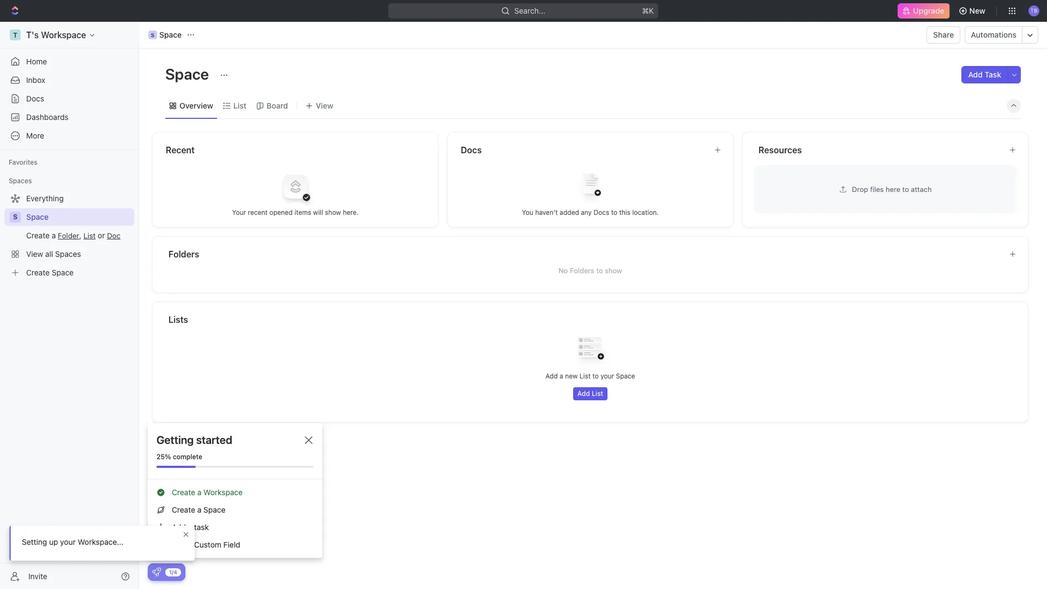 Task type: vqa. For each thing, say whether or not it's contained in the screenshot.
any
yes



Task type: locate. For each thing, give the bounding box(es) containing it.
all
[[45, 249, 53, 259]]

1 horizontal spatial spaces
[[55, 249, 81, 259]]

add
[[969, 70, 983, 79], [546, 372, 558, 380], [578, 390, 590, 398], [172, 523, 186, 532], [172, 540, 186, 549]]

add inside button
[[578, 390, 590, 398]]

inbox
[[26, 75, 45, 85]]

0 vertical spatial folders
[[169, 249, 199, 259]]

view left all
[[26, 249, 43, 259]]

add for add list
[[578, 390, 590, 398]]

view button
[[302, 93, 337, 118]]

0 vertical spatial show
[[325, 208, 341, 216]]

add a new list to your space
[[546, 372, 635, 380]]

space
[[159, 30, 182, 39], [165, 65, 212, 83], [26, 212, 49, 222], [52, 268, 74, 277], [616, 372, 635, 380], [204, 505, 226, 514]]

getting
[[157, 434, 194, 446]]

your up add list
[[601, 372, 614, 380]]

1 vertical spatial spaces
[[55, 249, 81, 259]]

home
[[26, 57, 47, 66]]

create for create a space
[[172, 505, 195, 514]]

0 vertical spatial view
[[316, 101, 333, 110]]

a left new
[[560, 372, 563, 380]]

a for custom
[[188, 540, 192, 549]]

task
[[194, 523, 209, 532]]

show down folders button
[[605, 266, 622, 275]]

1 horizontal spatial docs
[[461, 145, 482, 155]]

1 vertical spatial your
[[60, 537, 76, 547]]

a left task
[[188, 523, 192, 532]]

opened
[[270, 208, 293, 216]]

share button
[[927, 26, 961, 44]]

to right 'here'
[[903, 185, 909, 193]]

1 vertical spatial space, , element
[[10, 212, 21, 223]]

0 horizontal spatial docs
[[26, 94, 44, 103]]

custom
[[194, 540, 221, 549]]

space inside space link
[[26, 212, 49, 222]]

new
[[970, 6, 986, 15]]

1/4
[[169, 569, 177, 575]]

tree containing everything
[[4, 190, 134, 282]]

you haven't added any docs to this location.
[[522, 208, 659, 216]]

0 horizontal spatial show
[[325, 208, 341, 216]]

folder
[[58, 231, 79, 240]]

a down 'add a task'
[[188, 540, 192, 549]]

create up all
[[26, 231, 50, 240]]

to left this
[[611, 208, 618, 216]]

spaces down folder button
[[55, 249, 81, 259]]

create down all
[[26, 268, 50, 277]]

0 horizontal spatial s
[[13, 213, 17, 221]]

t's workspace
[[26, 30, 86, 40]]

s for s
[[13, 213, 17, 221]]

resources
[[759, 145, 802, 155]]

getting started
[[157, 434, 232, 446]]

a left folder
[[52, 231, 56, 240]]

2 vertical spatial docs
[[594, 208, 610, 216]]

a inside tree
[[52, 231, 56, 240]]

1 vertical spatial workspace
[[204, 488, 243, 497]]

more button
[[4, 127, 134, 145]]

create up create a space
[[172, 488, 195, 497]]

recent
[[248, 208, 268, 216]]

0 vertical spatial your
[[601, 372, 614, 380]]

0 horizontal spatial workspace
[[41, 30, 86, 40]]

list right ","
[[84, 231, 96, 240]]

add inside button
[[969, 70, 983, 79]]

tb
[[1031, 7, 1038, 14]]

workspace up create a space
[[204, 488, 243, 497]]

1 vertical spatial view
[[26, 249, 43, 259]]

a for task
[[188, 523, 192, 532]]

1 horizontal spatial space, , element
[[148, 31, 157, 39]]

0 vertical spatial workspace
[[41, 30, 86, 40]]

create for create a workspace
[[172, 488, 195, 497]]

close image
[[305, 436, 313, 444]]

setting
[[22, 537, 47, 547]]

dashboards link
[[4, 109, 134, 126]]

here.
[[343, 208, 359, 216]]

add for add a task
[[172, 523, 186, 532]]

add a custom field
[[172, 540, 240, 549]]

dashboards
[[26, 112, 69, 122]]

view for view all spaces
[[26, 249, 43, 259]]

docs
[[26, 94, 44, 103], [461, 145, 482, 155], [594, 208, 610, 216]]

will
[[313, 208, 323, 216]]

0 horizontal spatial spaces
[[9, 177, 32, 185]]

a up task
[[197, 505, 201, 514]]

folders
[[169, 249, 199, 259], [570, 266, 595, 275]]

list inside create a folder , list or doc
[[84, 231, 96, 240]]

list
[[233, 101, 247, 110], [84, 231, 96, 240], [580, 372, 591, 380], [592, 390, 604, 398]]

workspace inside sidebar navigation
[[41, 30, 86, 40]]

attach
[[911, 185, 932, 193]]

doc
[[107, 231, 121, 240]]

s for s space
[[151, 32, 155, 38]]

add for add a new list to your space
[[546, 372, 558, 380]]

more
[[26, 131, 44, 140]]

0 vertical spatial s
[[151, 32, 155, 38]]

1 horizontal spatial folders
[[570, 266, 595, 275]]

inbox link
[[4, 71, 134, 89]]

no recent items image
[[274, 164, 317, 208]]

show right will on the top left of page
[[325, 208, 341, 216]]

doc button
[[107, 231, 121, 240]]

spaces down favorites button
[[9, 177, 32, 185]]

s inside "element"
[[13, 213, 17, 221]]

1 vertical spatial docs
[[461, 145, 482, 155]]

view
[[316, 101, 333, 110], [26, 249, 43, 259]]

create up 'add a task'
[[172, 505, 195, 514]]

tb button
[[1026, 2, 1043, 20]]

tree
[[4, 190, 134, 282]]

favorites
[[9, 158, 38, 166]]

1 horizontal spatial view
[[316, 101, 333, 110]]

or
[[98, 231, 105, 240]]

add task
[[969, 70, 1002, 79]]

a up create a space
[[197, 488, 201, 497]]

0 vertical spatial docs
[[26, 94, 44, 103]]

a for folder
[[52, 231, 56, 240]]

list down add a new list to your space
[[592, 390, 604, 398]]

spaces
[[9, 177, 32, 185], [55, 249, 81, 259]]

a
[[52, 231, 56, 240], [560, 372, 563, 380], [197, 488, 201, 497], [197, 505, 201, 514], [188, 523, 192, 532], [188, 540, 192, 549]]

create a workspace
[[172, 488, 243, 497]]

workspace up home link
[[41, 30, 86, 40]]

1 horizontal spatial s
[[151, 32, 155, 38]]

everything
[[26, 194, 64, 203]]

1 horizontal spatial show
[[605, 266, 622, 275]]

your recent opened items will show here.
[[232, 208, 359, 216]]

view all spaces link
[[4, 246, 132, 263]]

add for add a custom field
[[172, 540, 186, 549]]

view right 'board'
[[316, 101, 333, 110]]

0 horizontal spatial space, , element
[[10, 212, 21, 223]]

2 horizontal spatial docs
[[594, 208, 610, 216]]

drop
[[852, 185, 869, 193]]

⌘k
[[643, 6, 654, 15]]

lists button
[[168, 313, 1016, 326]]

0 horizontal spatial folders
[[169, 249, 199, 259]]

s inside 's space'
[[151, 32, 155, 38]]

overview
[[179, 101, 213, 110]]

show
[[325, 208, 341, 216], [605, 266, 622, 275]]

docs link
[[4, 90, 134, 107]]

your
[[601, 372, 614, 380], [60, 537, 76, 547]]

create a space
[[172, 505, 226, 514]]

s
[[151, 32, 155, 38], [13, 213, 17, 221]]

0 horizontal spatial your
[[60, 537, 76, 547]]

upgrade
[[914, 6, 945, 15]]

create
[[26, 231, 50, 240], [26, 268, 50, 277], [172, 488, 195, 497], [172, 505, 195, 514]]

favorites button
[[4, 156, 42, 169]]

docs inside sidebar navigation
[[26, 94, 44, 103]]

create space link
[[4, 264, 132, 282]]

0 vertical spatial spaces
[[9, 177, 32, 185]]

space inside create space link
[[52, 268, 74, 277]]

to
[[903, 185, 909, 193], [611, 208, 618, 216], [597, 266, 603, 275], [593, 372, 599, 380]]

view inside tree
[[26, 249, 43, 259]]

0 horizontal spatial view
[[26, 249, 43, 259]]

add list button
[[573, 387, 608, 400]]

list inside button
[[592, 390, 604, 398]]

view inside button
[[316, 101, 333, 110]]

sidebar navigation
[[0, 22, 141, 589]]

your right up
[[60, 537, 76, 547]]

space link
[[26, 208, 132, 226]]

folders button
[[168, 248, 1001, 261]]

a for workspace
[[197, 488, 201, 497]]

space, , element
[[148, 31, 157, 39], [10, 212, 21, 223]]

1 vertical spatial s
[[13, 213, 17, 221]]

t's workspace, , element
[[10, 29, 21, 40]]

add for add task
[[969, 70, 983, 79]]



Task type: describe. For each thing, give the bounding box(es) containing it.
overview link
[[177, 98, 213, 113]]

onboarding checklist button element
[[152, 568, 161, 577]]

0 vertical spatial space, , element
[[148, 31, 157, 39]]

1 horizontal spatial your
[[601, 372, 614, 380]]

s space
[[151, 30, 182, 39]]

your
[[232, 208, 246, 216]]

no folders to show
[[559, 266, 622, 275]]

t's
[[26, 30, 39, 40]]

home link
[[4, 53, 134, 70]]

files
[[870, 185, 884, 193]]

setting up your workspace...
[[22, 537, 124, 547]]

no most used docs image
[[569, 164, 612, 208]]

upgrade link
[[898, 3, 950, 19]]

onboarding checklist button image
[[152, 568, 161, 577]]

recent
[[166, 145, 195, 155]]

view button
[[302, 98, 337, 113]]

,
[[79, 231, 81, 240]]

this
[[619, 208, 631, 216]]

started
[[196, 434, 232, 446]]

list button
[[84, 231, 96, 240]]

haven't
[[535, 208, 558, 216]]

a for space
[[197, 505, 201, 514]]

folder button
[[58, 231, 79, 240]]

no lists icon. image
[[569, 328, 612, 372]]

here
[[886, 185, 901, 193]]

items
[[295, 208, 311, 216]]

drop files here to attach
[[852, 185, 932, 193]]

new
[[565, 372, 578, 380]]

invite
[[28, 572, 47, 581]]

automations button
[[966, 27, 1022, 43]]

view all spaces
[[26, 249, 81, 259]]

list link
[[231, 98, 247, 113]]

resources button
[[758, 143, 1001, 157]]

workspace...
[[78, 537, 124, 547]]

list right new
[[580, 372, 591, 380]]

25% complete
[[157, 453, 202, 461]]

view for view
[[316, 101, 333, 110]]

lists
[[169, 315, 188, 325]]

search...
[[515, 6, 546, 15]]

share
[[934, 30, 954, 39]]

folders inside folders button
[[169, 249, 199, 259]]

up
[[49, 537, 58, 547]]

location.
[[633, 208, 659, 216]]

1 vertical spatial show
[[605, 266, 622, 275]]

to up add list
[[593, 372, 599, 380]]

create a folder , list or doc
[[26, 231, 121, 240]]

create space
[[26, 268, 74, 277]]

tree inside sidebar navigation
[[4, 190, 134, 282]]

space, , element inside sidebar navigation
[[10, 212, 21, 223]]

everything link
[[4, 190, 132, 207]]

25%
[[157, 453, 171, 461]]

no
[[559, 266, 568, 275]]

to down folders button
[[597, 266, 603, 275]]

add task button
[[962, 66, 1008, 83]]

t
[[13, 31, 17, 39]]

a for new
[[560, 372, 563, 380]]

1 horizontal spatial workspace
[[204, 488, 243, 497]]

1 vertical spatial folders
[[570, 266, 595, 275]]

field
[[224, 540, 240, 549]]

list left board link
[[233, 101, 247, 110]]

create for create a folder , list or doc
[[26, 231, 50, 240]]

add a task
[[172, 523, 209, 532]]

board
[[267, 101, 288, 110]]

added
[[560, 208, 579, 216]]

add list
[[578, 390, 604, 398]]

any
[[581, 208, 592, 216]]

you
[[522, 208, 534, 216]]

new button
[[955, 2, 992, 20]]

board link
[[265, 98, 288, 113]]

task
[[985, 70, 1002, 79]]

automations
[[971, 30, 1017, 39]]

complete
[[173, 453, 202, 461]]

create for create space
[[26, 268, 50, 277]]



